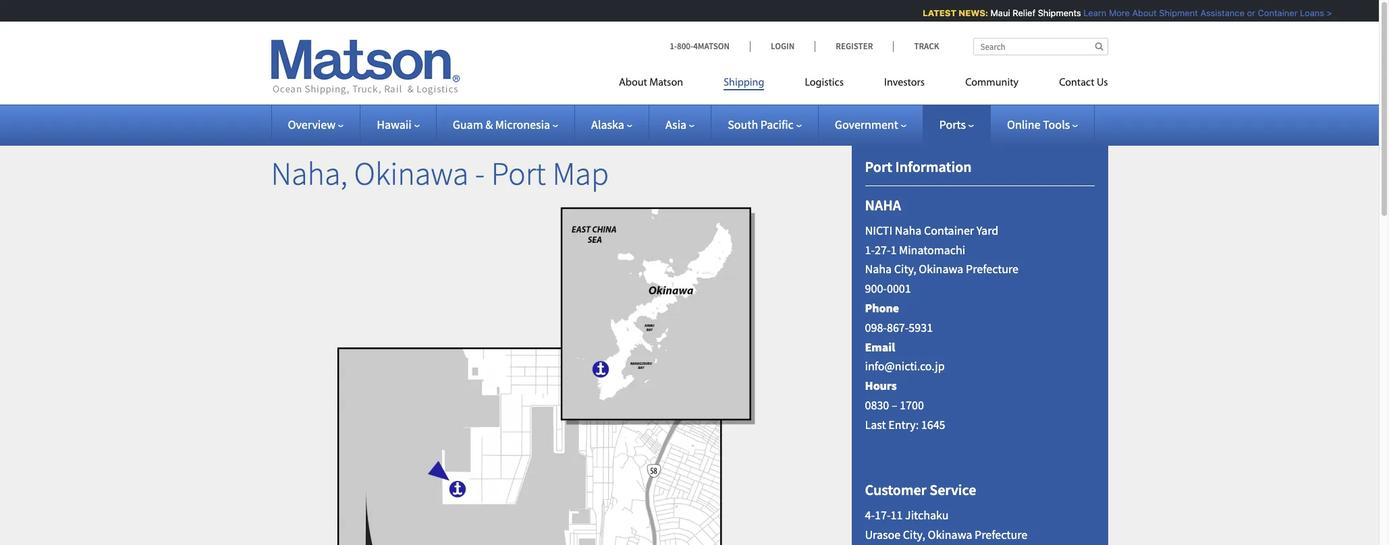 Task type: vqa. For each thing, say whether or not it's contained in the screenshot.
the Simplified
no



Task type: describe. For each thing, give the bounding box(es) containing it.
online tools
[[1008, 117, 1071, 132]]

jitchaku
[[906, 508, 949, 523]]

okinawa inside 4-17-11 jitchaku urasoe city, okinawa prefecture
[[928, 527, 973, 543]]

south
[[728, 117, 759, 132]]

about inside about matson 'link'
[[619, 78, 648, 88]]

micronesia
[[495, 117, 550, 132]]

south pacific
[[728, 117, 794, 132]]

contact us link
[[1039, 71, 1109, 99]]

phone
[[865, 300, 900, 316]]

1 vertical spatial naha
[[865, 262, 892, 277]]

800-
[[677, 41, 694, 52]]

ports
[[940, 117, 966, 132]]

17-
[[875, 508, 891, 523]]

–
[[892, 398, 898, 413]]

community
[[966, 78, 1019, 88]]

investors link
[[864, 71, 946, 99]]

overview
[[288, 117, 336, 132]]

nicti naha container yard 1-27-1 minatomachi naha city, okinawa prefecture 900-0001 phone 098-867-5931 email info@nicti.co.jp hours 0830 – 1700 last entry: 1645
[[865, 223, 1019, 433]]

hawaii
[[377, 117, 412, 132]]

asia
[[666, 117, 687, 132]]

ports link
[[940, 117, 974, 132]]

asia link
[[666, 117, 695, 132]]

shipment
[[1155, 7, 1194, 18]]

okinawa inside nicti naha container yard 1-27-1 minatomachi naha city, okinawa prefecture 900-0001 phone 098-867-5931 email info@nicti.co.jp hours 0830 – 1700 last entry: 1645
[[919, 262, 964, 277]]

pacific
[[761, 117, 794, 132]]

about matson link
[[619, 71, 704, 99]]

south pacific link
[[728, 117, 802, 132]]

naha,
[[271, 153, 348, 194]]

4-
[[865, 508, 875, 523]]

guam
[[453, 117, 483, 132]]

5931
[[909, 320, 933, 335]]

naha, okinawa - port map
[[271, 153, 609, 194]]

shipping
[[724, 78, 765, 88]]

4matson
[[694, 41, 730, 52]]

register
[[836, 41, 873, 52]]

098-
[[865, 320, 887, 335]]

1
[[891, 242, 897, 258]]

1-800-4matson
[[670, 41, 730, 52]]

last
[[865, 417, 886, 433]]

maui
[[987, 7, 1006, 18]]

minatomachi
[[900, 242, 966, 258]]

nicti
[[865, 223, 893, 238]]

0 horizontal spatial port
[[491, 153, 546, 194]]

news:
[[955, 7, 985, 18]]

section containing port information
[[835, 124, 1125, 546]]

more
[[1105, 7, 1126, 18]]

4-17-11 jitchaku urasoe city, okinawa prefecture
[[865, 508, 1028, 543]]

shipments
[[1034, 7, 1077, 18]]

login
[[771, 41, 795, 52]]

0830
[[865, 398, 890, 413]]

hawaii link
[[377, 117, 420, 132]]

online tools link
[[1008, 117, 1079, 132]]

info@nicti.co.jp
[[865, 359, 945, 374]]

naha
[[865, 196, 902, 215]]

27-
[[875, 242, 891, 258]]

alaska
[[592, 117, 625, 132]]

track
[[915, 41, 940, 52]]

email
[[865, 339, 896, 355]]

government
[[835, 117, 899, 132]]

900-
[[865, 281, 887, 297]]

prefecture inside nicti naha container yard 1-27-1 minatomachi naha city, okinawa prefecture 900-0001 phone 098-867-5931 email info@nicti.co.jp hours 0830 – 1700 last entry: 1645
[[966, 262, 1019, 277]]

logistics
[[805, 78, 844, 88]]

prefecture inside 4-17-11 jitchaku urasoe city, okinawa prefecture
[[975, 527, 1028, 543]]

hours
[[865, 378, 897, 394]]

about matson
[[619, 78, 684, 88]]

0 vertical spatial about
[[1128, 7, 1153, 18]]

city, inside 4-17-11 jitchaku urasoe city, okinawa prefecture
[[903, 527, 926, 543]]



Task type: locate. For each thing, give the bounding box(es) containing it.
0 horizontal spatial about
[[619, 78, 648, 88]]

okinawa
[[354, 153, 469, 194], [919, 262, 964, 277], [928, 527, 973, 543]]

okinawa down hawaii link
[[354, 153, 469, 194]]

city,
[[895, 262, 917, 277], [903, 527, 926, 543]]

prefecture down yard
[[966, 262, 1019, 277]]

top menu navigation
[[619, 71, 1109, 99]]

0 vertical spatial container
[[1254, 7, 1294, 18]]

0 vertical spatial prefecture
[[966, 262, 1019, 277]]

1 vertical spatial 1-
[[865, 242, 875, 258]]

1 horizontal spatial 1-
[[865, 242, 875, 258]]

information
[[896, 157, 972, 176]]

alaska link
[[592, 117, 633, 132]]

city, inside nicti naha container yard 1-27-1 minatomachi naha city, okinawa prefecture 900-0001 phone 098-867-5931 email info@nicti.co.jp hours 0830 – 1700 last entry: 1645
[[895, 262, 917, 277]]

shipping link
[[704, 71, 785, 99]]

1 vertical spatial about
[[619, 78, 648, 88]]

port
[[491, 153, 546, 194], [865, 157, 893, 176]]

0 horizontal spatial 1-
[[670, 41, 677, 52]]

0 vertical spatial okinawa
[[354, 153, 469, 194]]

container inside nicti naha container yard 1-27-1 minatomachi naha city, okinawa prefecture 900-0001 phone 098-867-5931 email info@nicti.co.jp hours 0830 – 1700 last entry: 1645
[[925, 223, 975, 238]]

latest
[[919, 7, 953, 18]]

0 vertical spatial 1-
[[670, 41, 677, 52]]

loans
[[1296, 7, 1321, 18]]

port information
[[865, 157, 972, 176]]

prefecture
[[966, 262, 1019, 277], [975, 527, 1028, 543]]

&
[[486, 117, 493, 132]]

track link
[[894, 41, 940, 52]]

Search search field
[[973, 38, 1109, 55]]

container up minatomachi
[[925, 223, 975, 238]]

11
[[891, 508, 903, 523]]

0 vertical spatial naha
[[895, 223, 922, 238]]

1-
[[670, 41, 677, 52], [865, 242, 875, 258]]

naha up "900-"
[[865, 262, 892, 277]]

learn
[[1080, 7, 1103, 18]]

1 vertical spatial okinawa
[[919, 262, 964, 277]]

naha up 1
[[895, 223, 922, 238]]

investors
[[885, 78, 925, 88]]

container right or
[[1254, 7, 1294, 18]]

entry:
[[889, 417, 919, 433]]

search image
[[1096, 42, 1104, 51]]

867-
[[887, 320, 909, 335]]

1 horizontal spatial container
[[1254, 7, 1294, 18]]

port inside section
[[865, 157, 893, 176]]

container
[[1254, 7, 1294, 18], [925, 223, 975, 238]]

matson
[[650, 78, 684, 88]]

customer
[[865, 481, 927, 500]]

1- down nicti
[[865, 242, 875, 258]]

0001
[[887, 281, 912, 297]]

map
[[553, 153, 609, 194]]

section
[[835, 124, 1125, 546]]

government link
[[835, 117, 907, 132]]

1 vertical spatial city,
[[903, 527, 926, 543]]

overview link
[[288, 117, 344, 132]]

blue matson logo with ocean, shipping, truck, rail and logistics written beneath it. image
[[271, 40, 460, 95]]

0 horizontal spatial naha
[[865, 262, 892, 277]]

about left matson
[[619, 78, 648, 88]]

community link
[[946, 71, 1039, 99]]

0 horizontal spatial container
[[925, 223, 975, 238]]

tools
[[1043, 117, 1071, 132]]

register link
[[815, 41, 894, 52]]

1 horizontal spatial port
[[865, 157, 893, 176]]

login link
[[750, 41, 815, 52]]

1700
[[900, 398, 924, 413]]

okinawa down minatomachi
[[919, 262, 964, 277]]

-
[[475, 153, 485, 194]]

1-800-4matson link
[[670, 41, 750, 52]]

relief
[[1009, 7, 1032, 18]]

assistance
[[1197, 7, 1241, 18]]

us
[[1097, 78, 1109, 88]]

port right -
[[491, 153, 546, 194]]

1- inside nicti naha container yard 1-27-1 minatomachi naha city, okinawa prefecture 900-0001 phone 098-867-5931 email info@nicti.co.jp hours 0830 – 1700 last entry: 1645
[[865, 242, 875, 258]]

1- up matson
[[670, 41, 677, 52]]

service
[[930, 481, 977, 500]]

1 vertical spatial prefecture
[[975, 527, 1028, 543]]

contact us
[[1060, 78, 1109, 88]]

city, down jitchaku at bottom
[[903, 527, 926, 543]]

latest news: maui relief shipments learn more about shipment assistance or container loans >
[[919, 7, 1329, 18]]

okinawa down jitchaku at bottom
[[928, 527, 973, 543]]

1 vertical spatial container
[[925, 223, 975, 238]]

guam & micronesia
[[453, 117, 550, 132]]

logistics link
[[785, 71, 864, 99]]

or
[[1243, 7, 1252, 18]]

learn more about shipment assistance or container loans > link
[[1080, 7, 1329, 18]]

urasoe
[[865, 527, 901, 543]]

1645
[[922, 417, 946, 433]]

contact
[[1060, 78, 1095, 88]]

port up "naha"
[[865, 157, 893, 176]]

>
[[1323, 7, 1329, 18]]

online
[[1008, 117, 1041, 132]]

city, up 0001
[[895, 262, 917, 277]]

prefecture down "service"
[[975, 527, 1028, 543]]

guam & micronesia link
[[453, 117, 559, 132]]

1 horizontal spatial about
[[1128, 7, 1153, 18]]

0 vertical spatial city,
[[895, 262, 917, 277]]

1 horizontal spatial naha
[[895, 223, 922, 238]]

customer service
[[865, 481, 977, 500]]

yard
[[977, 223, 999, 238]]

2 vertical spatial okinawa
[[928, 527, 973, 543]]

about right more
[[1128, 7, 1153, 18]]

None search field
[[973, 38, 1109, 55]]

naha
[[895, 223, 922, 238], [865, 262, 892, 277]]



